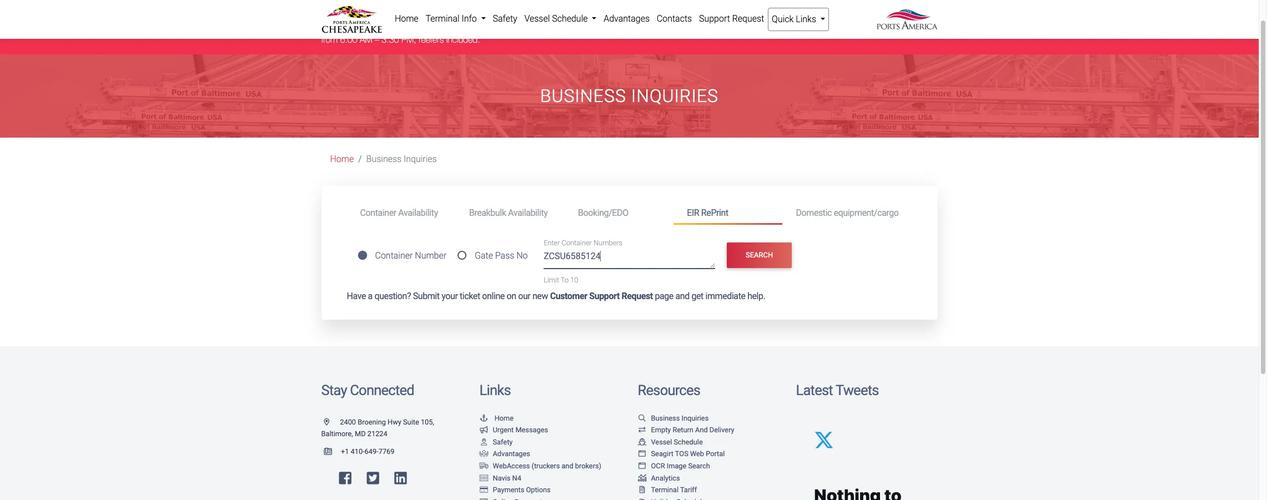 Task type: vqa. For each thing, say whether or not it's contained in the screenshot.
4th Yard from the top
no



Task type: locate. For each thing, give the bounding box(es) containing it.
0 vertical spatial container
[[360, 207, 396, 218]]

your
[[442, 291, 458, 302]]

1 vertical spatial search
[[688, 462, 710, 470]]

(truckers
[[532, 462, 560, 470]]

1 horizontal spatial request
[[732, 13, 764, 24]]

connected
[[350, 382, 414, 399]]

1 gate from the left
[[670, 22, 686, 32]]

0 vertical spatial on
[[513, 22, 522, 32]]

user hard hat image
[[480, 439, 489, 446]]

bullhorn image up from
[[321, 20, 339, 33]]

browser image down ship 'image'
[[638, 451, 647, 458]]

1 horizontal spatial schedule
[[674, 438, 703, 446]]

0 horizontal spatial vessel
[[525, 13, 550, 24]]

terminal for terminal tariff
[[651, 486, 679, 495]]

n4
[[512, 474, 521, 483]]

vessel inside vessel schedule link
[[525, 13, 550, 24]]

1 vertical spatial home
[[330, 154, 354, 165]]

payments options link
[[480, 486, 551, 495]]

browser image for ocr
[[638, 463, 647, 470]]

0 vertical spatial advantages link
[[600, 8, 653, 30]]

search image
[[638, 415, 647, 422]]

the right day. at the left top of the page
[[634, 22, 647, 32]]

0 horizontal spatial seagirt
[[355, 22, 381, 32]]

1 horizontal spatial vessel schedule
[[651, 438, 703, 446]]

advantages left contacts
[[604, 13, 650, 24]]

1 vertical spatial vessel schedule
[[651, 438, 703, 446]]

1 vertical spatial container
[[562, 239, 592, 247]]

empty
[[651, 426, 671, 434]]

0 horizontal spatial availability
[[398, 207, 438, 218]]

process
[[770, 22, 800, 32]]

1 vertical spatial advantages link
[[480, 450, 530, 458]]

terminal info link
[[422, 8, 489, 30]]

advantages up webaccess
[[493, 450, 530, 458]]

domestic equipment/cargo
[[796, 207, 899, 218]]

1 horizontal spatial advantages
[[604, 13, 650, 24]]

the up 6:00
[[339, 22, 353, 32]]

0 horizontal spatial links
[[480, 382, 511, 399]]

availability inside breakbulk availability link
[[508, 207, 548, 218]]

2 browser image from the top
[[638, 463, 647, 470]]

0 horizontal spatial vessel schedule
[[525, 13, 590, 24]]

browser image inside seagirt tos web portal 'link'
[[638, 451, 647, 458]]

2 safety from the top
[[493, 438, 513, 446]]

and left get
[[676, 291, 690, 302]]

bullhorn image
[[321, 20, 339, 33], [480, 427, 489, 434]]

booking/edo
[[578, 207, 629, 218]]

browser image
[[638, 451, 647, 458], [638, 463, 647, 470]]

0 vertical spatial safety link
[[489, 8, 521, 30]]

navis n4
[[493, 474, 521, 483]]

the seagirt marine terminal gates will be open on october 9th, columbus day. the main gate and new vail gate will process trucks from 6:00 am – 3:30 pm, reefers included. link
[[321, 22, 825, 44]]

2 vertical spatial home link
[[480, 414, 514, 422]]

the seagirt marine terminal gates will be open on october 9th, columbus day. the main gate and new vail gate will process trucks from 6:00 am – 3:30 pm, reefers included.
[[321, 22, 825, 44]]

2400 broening hwy suite 105, baltimore, md 21224 link
[[321, 418, 434, 438]]

quick links
[[772, 14, 819, 24]]

request left quick
[[732, 13, 764, 24]]

availability
[[398, 207, 438, 218], [508, 207, 548, 218]]

submit
[[413, 291, 440, 302]]

gate pass no
[[475, 251, 528, 261]]

1 vertical spatial vessel schedule link
[[638, 438, 703, 446]]

1 vertical spatial safety link
[[480, 438, 513, 446]]

pm,
[[402, 34, 416, 44]]

payments
[[493, 486, 524, 495]]

breakbulk
[[469, 207, 506, 218]]

2 vertical spatial business
[[651, 414, 680, 422]]

md
[[355, 430, 366, 438]]

0 vertical spatial safety
[[493, 13, 517, 24]]

1 horizontal spatial bullhorn image
[[480, 427, 489, 434]]

0 vertical spatial and
[[688, 22, 702, 32]]

quick
[[772, 14, 794, 24]]

0 vertical spatial schedule
[[552, 13, 588, 24]]

2 horizontal spatial home
[[495, 414, 514, 422]]

1 horizontal spatial availability
[[508, 207, 548, 218]]

day.
[[615, 22, 631, 32]]

1 horizontal spatial gate
[[739, 22, 755, 32]]

availability for breakbulk availability
[[508, 207, 548, 218]]

container for container number
[[375, 251, 413, 261]]

browser image inside ocr image search link
[[638, 463, 647, 470]]

0 horizontal spatial support
[[589, 291, 620, 302]]

and left 'brokers)' at bottom
[[562, 462, 574, 470]]

2 the from the left
[[634, 22, 647, 32]]

new
[[533, 291, 548, 302]]

business
[[540, 86, 626, 107], [366, 154, 402, 165], [651, 414, 680, 422]]

availability up container number
[[398, 207, 438, 218]]

search
[[746, 251, 773, 260], [688, 462, 710, 470]]

2 vertical spatial inquiries
[[682, 414, 709, 422]]

1 the from the left
[[339, 22, 353, 32]]

9th,
[[557, 22, 572, 32]]

and inside the seagirt marine terminal gates will be open on october 9th, columbus day. the main gate and new vail gate will process trucks from 6:00 am – 3:30 pm, reefers included.
[[688, 22, 702, 32]]

1 horizontal spatial will
[[757, 22, 768, 32]]

terminal
[[426, 13, 460, 24], [411, 22, 441, 32], [651, 486, 679, 495]]

1 vertical spatial bullhorn image
[[480, 427, 489, 434]]

availability for container availability
[[398, 207, 438, 218]]

gate right main
[[670, 22, 686, 32]]

page
[[655, 291, 674, 302]]

stay
[[321, 382, 347, 399]]

safety link right be
[[489, 8, 521, 30]]

business inquiries
[[540, 86, 719, 107], [366, 154, 437, 165], [651, 414, 709, 422]]

home
[[395, 13, 419, 24], [330, 154, 354, 165], [495, 414, 514, 422]]

2 vertical spatial and
[[562, 462, 574, 470]]

1 vertical spatial schedule
[[674, 438, 703, 446]]

0 vertical spatial business
[[540, 86, 626, 107]]

immediate
[[706, 291, 746, 302]]

safety down urgent
[[493, 438, 513, 446]]

navis n4 link
[[480, 474, 521, 483]]

0 horizontal spatial schedule
[[552, 13, 588, 24]]

0 vertical spatial seagirt
[[355, 22, 381, 32]]

0 horizontal spatial request
[[622, 291, 653, 302]]

container left 'number'
[[375, 251, 413, 261]]

search up help.
[[746, 251, 773, 260]]

ship image
[[638, 439, 647, 446]]

0 horizontal spatial advantages link
[[480, 450, 530, 458]]

0 vertical spatial vessel schedule link
[[521, 8, 600, 30]]

home link for terminal info link
[[391, 8, 422, 30]]

0 horizontal spatial search
[[688, 462, 710, 470]]

0 vertical spatial vessel schedule
[[525, 13, 590, 24]]

browser image for seagirt
[[638, 451, 647, 458]]

on
[[513, 22, 522, 32], [507, 291, 516, 302]]

on left "our"
[[507, 291, 516, 302]]

safety link down urgent
[[480, 438, 513, 446]]

0 vertical spatial home link
[[391, 8, 422, 30]]

1 vertical spatial safety
[[493, 438, 513, 446]]

0 horizontal spatial gate
[[670, 22, 686, 32]]

will left quick
[[757, 22, 768, 32]]

1 horizontal spatial links
[[796, 14, 817, 24]]

safety inside safety link
[[493, 13, 517, 24]]

request
[[732, 13, 764, 24], [622, 291, 653, 302]]

gate right vail
[[739, 22, 755, 32]]

0 vertical spatial home
[[395, 13, 419, 24]]

3:30
[[382, 34, 399, 44]]

1 vertical spatial business inquiries
[[366, 154, 437, 165]]

options
[[526, 486, 551, 495]]

1 vertical spatial advantages
[[493, 450, 530, 458]]

safety right be
[[493, 13, 517, 24]]

baltimore,
[[321, 430, 353, 438]]

request left page
[[622, 291, 653, 302]]

vessel down empty
[[651, 438, 672, 446]]

browser image up "analytics" icon
[[638, 463, 647, 470]]

suite
[[403, 418, 419, 426]]

links up anchor image
[[480, 382, 511, 399]]

2400 broening hwy suite 105, baltimore, md 21224
[[321, 418, 434, 438]]

+1 410-649-7769
[[341, 448, 395, 456]]

1 vertical spatial vessel
[[651, 438, 672, 446]]

1 horizontal spatial support
[[699, 13, 730, 24]]

container right enter
[[562, 239, 592, 247]]

map marker alt image
[[324, 419, 338, 426]]

advantages
[[604, 13, 650, 24], [493, 450, 530, 458]]

broening
[[358, 418, 386, 426]]

1 safety from the top
[[493, 13, 517, 24]]

0 vertical spatial business inquiries
[[540, 86, 719, 107]]

1 browser image from the top
[[638, 451, 647, 458]]

0 horizontal spatial the
[[339, 22, 353, 32]]

links
[[796, 14, 817, 24], [480, 382, 511, 399]]

1 vertical spatial links
[[480, 382, 511, 399]]

0 horizontal spatial vessel schedule link
[[521, 8, 600, 30]]

container storage image
[[480, 475, 489, 482]]

availability up enter
[[508, 207, 548, 218]]

web
[[690, 450, 704, 458]]

vessel schedule
[[525, 13, 590, 24], [651, 438, 703, 446]]

vessel left 9th,
[[525, 13, 550, 24]]

1 vertical spatial support
[[589, 291, 620, 302]]

1 horizontal spatial business
[[540, 86, 626, 107]]

0 vertical spatial links
[[796, 14, 817, 24]]

1 vertical spatial browser image
[[638, 463, 647, 470]]

0 horizontal spatial bullhorn image
[[321, 20, 339, 33]]

terminal tariff
[[651, 486, 697, 495]]

1 availability from the left
[[398, 207, 438, 218]]

0 horizontal spatial will
[[466, 22, 477, 32]]

2 vertical spatial container
[[375, 251, 413, 261]]

seagirt up am
[[355, 22, 381, 32]]

twitter square image
[[367, 472, 379, 486]]

tos
[[675, 450, 689, 458]]

2 gate from the left
[[739, 22, 755, 32]]

be
[[479, 22, 489, 32]]

2 horizontal spatial home link
[[480, 414, 514, 422]]

1 horizontal spatial home link
[[391, 8, 422, 30]]

will left be
[[466, 22, 477, 32]]

hwy
[[388, 418, 401, 426]]

0 vertical spatial vessel
[[525, 13, 550, 24]]

inquiries
[[631, 86, 719, 107], [404, 154, 437, 165], [682, 414, 709, 422]]

1 vertical spatial business
[[366, 154, 402, 165]]

support right customer
[[589, 291, 620, 302]]

eir
[[687, 207, 699, 218]]

quick links link
[[768, 8, 829, 31]]

links right quick
[[796, 14, 817, 24]]

1 horizontal spatial seagirt
[[651, 450, 674, 458]]

vail
[[724, 22, 736, 32]]

october
[[525, 22, 555, 32]]

container up container number
[[360, 207, 396, 218]]

1 horizontal spatial search
[[746, 251, 773, 260]]

exchange image
[[638, 427, 647, 434]]

payments options
[[493, 486, 551, 495]]

bullhorn image up the user hard hat image
[[480, 427, 489, 434]]

+1 410-649-7769 link
[[321, 448, 395, 456]]

0 horizontal spatial advantages
[[493, 450, 530, 458]]

0 vertical spatial search
[[746, 251, 773, 260]]

0 horizontal spatial home link
[[330, 154, 354, 165]]

analytics image
[[638, 475, 647, 482]]

seagirt up ocr at the right bottom
[[651, 450, 674, 458]]

on right open
[[513, 22, 522, 32]]

terminal info
[[426, 13, 479, 24]]

breakbulk availability
[[469, 207, 548, 218]]

schedule inside vessel schedule link
[[552, 13, 588, 24]]

urgent messages link
[[480, 426, 548, 434]]

container
[[360, 207, 396, 218], [562, 239, 592, 247], [375, 251, 413, 261]]

and left new
[[688, 22, 702, 32]]

search down web
[[688, 462, 710, 470]]

facebook square image
[[339, 472, 352, 486]]

2 availability from the left
[[508, 207, 548, 218]]

1 vertical spatial home link
[[330, 154, 354, 165]]

0 vertical spatial browser image
[[638, 451, 647, 458]]

availability inside container availability link
[[398, 207, 438, 218]]

container for container availability
[[360, 207, 396, 218]]

2400
[[340, 418, 356, 426]]

1 horizontal spatial the
[[634, 22, 647, 32]]

0 vertical spatial advantages
[[604, 13, 650, 24]]

support right contacts
[[699, 13, 730, 24]]



Task type: describe. For each thing, give the bounding box(es) containing it.
included.
[[446, 34, 480, 44]]

7769
[[379, 448, 395, 456]]

0 vertical spatial bullhorn image
[[321, 20, 339, 33]]

bullhorn image inside urgent messages link
[[480, 427, 489, 434]]

contacts link
[[653, 8, 696, 30]]

search inside button
[[746, 251, 773, 260]]

container number
[[375, 251, 447, 261]]

limit
[[544, 276, 559, 284]]

delivery
[[710, 426, 735, 434]]

terminal inside the seagirt marine terminal gates will be open on october 9th, columbus day. the main gate and new vail gate will process trucks from 6:00 am – 3:30 pm, reefers included.
[[411, 22, 441, 32]]

tariff
[[680, 486, 697, 495]]

reprint
[[701, 207, 729, 218]]

get
[[692, 291, 704, 302]]

no
[[517, 251, 528, 261]]

container availability link
[[347, 203, 456, 223]]

1 horizontal spatial vessel
[[651, 438, 672, 446]]

1 will from the left
[[466, 22, 477, 32]]

6:00
[[340, 34, 357, 44]]

have a question? submit your ticket online on our new customer support request page and get immediate help.
[[347, 291, 766, 302]]

container availability
[[360, 207, 438, 218]]

reefers
[[419, 34, 444, 44]]

linkedin image
[[395, 472, 407, 486]]

limit to 10
[[544, 276, 578, 284]]

marine
[[384, 22, 409, 32]]

105,
[[421, 418, 434, 426]]

search button
[[727, 243, 792, 268]]

0 vertical spatial inquiries
[[631, 86, 719, 107]]

numbers
[[594, 239, 623, 247]]

brokers)
[[575, 462, 602, 470]]

eir reprint link
[[674, 203, 783, 225]]

anchor image
[[480, 415, 489, 422]]

eir reprint
[[687, 207, 729, 218]]

webaccess
[[493, 462, 530, 470]]

question?
[[375, 291, 411, 302]]

1 horizontal spatial home
[[395, 13, 419, 24]]

latest tweets
[[796, 382, 879, 399]]

close image
[[930, 21, 938, 34]]

bells image
[[638, 499, 647, 500]]

ocr image search link
[[638, 462, 710, 470]]

navis
[[493, 474, 511, 483]]

stay connected
[[321, 382, 414, 399]]

410-
[[351, 448, 365, 456]]

new
[[705, 22, 722, 32]]

file invoice image
[[638, 487, 647, 494]]

safety link for bottommost advantages 'link'
[[480, 438, 513, 446]]

credit card image
[[480, 487, 489, 494]]

gate
[[475, 251, 493, 261]]

online
[[482, 291, 505, 302]]

home link for urgent messages link
[[480, 414, 514, 422]]

2 horizontal spatial business
[[651, 414, 680, 422]]

a
[[368, 291, 373, 302]]

return
[[673, 426, 694, 434]]

0 vertical spatial support
[[699, 13, 730, 24]]

urgent
[[493, 426, 514, 434]]

21224
[[368, 430, 388, 438]]

domestic equipment/cargo link
[[783, 203, 912, 223]]

latest
[[796, 382, 833, 399]]

number
[[415, 251, 447, 261]]

equipment/cargo
[[834, 207, 899, 218]]

help.
[[748, 291, 766, 302]]

seagirt tos web portal link
[[638, 450, 725, 458]]

messages
[[516, 426, 548, 434]]

the seagirt marine terminal gates will be open on october 9th, columbus day. the main gate and new vail gate will process trucks from 6:00 am – 3:30 pm, reefers included. alert
[[0, 12, 1259, 55]]

customer support request link
[[550, 291, 653, 302]]

to
[[561, 276, 569, 284]]

1 horizontal spatial vessel schedule link
[[638, 438, 703, 446]]

0 horizontal spatial business
[[366, 154, 402, 165]]

webaccess (truckers and brokers)
[[493, 462, 602, 470]]

support request
[[699, 13, 764, 24]]

1 vertical spatial and
[[676, 291, 690, 302]]

links inside quick links link
[[796, 14, 817, 24]]

1 vertical spatial request
[[622, 291, 653, 302]]

enter container numbers
[[544, 239, 623, 247]]

0 horizontal spatial home
[[330, 154, 354, 165]]

hand receiving image
[[480, 451, 489, 458]]

columbus
[[574, 22, 612, 32]]

+1
[[341, 448, 349, 456]]

seagirt inside the seagirt marine terminal gates will be open on october 9th, columbus day. the main gate and new vail gate will process trucks from 6:00 am – 3:30 pm, reefers included.
[[355, 22, 381, 32]]

analytics link
[[638, 474, 680, 483]]

on inside the seagirt marine terminal gates will be open on october 9th, columbus day. the main gate and new vail gate will process trucks from 6:00 am – 3:30 pm, reefers included.
[[513, 22, 522, 32]]

credit card front image
[[480, 499, 489, 500]]

phone office image
[[324, 449, 341, 456]]

domestic
[[796, 207, 832, 218]]

1 vertical spatial inquiries
[[404, 154, 437, 165]]

0 vertical spatial request
[[732, 13, 764, 24]]

open
[[491, 22, 510, 32]]

our
[[518, 291, 531, 302]]

10
[[571, 276, 578, 284]]

1 horizontal spatial advantages link
[[600, 8, 653, 30]]

gates
[[443, 22, 464, 32]]

main
[[650, 22, 667, 32]]

ocr image search
[[651, 462, 710, 470]]

booking/edo link
[[565, 203, 674, 223]]

urgent messages
[[493, 426, 548, 434]]

business inquiries link
[[638, 414, 709, 422]]

terminal for terminal info
[[426, 13, 460, 24]]

1 vertical spatial seagirt
[[651, 450, 674, 458]]

Enter Container Numbers text field
[[544, 250, 715, 269]]

seagirt tos web portal
[[651, 450, 725, 458]]

tweets
[[836, 382, 879, 399]]

2 will from the left
[[757, 22, 768, 32]]

and
[[695, 426, 708, 434]]

–
[[375, 34, 379, 44]]

image
[[667, 462, 687, 470]]

customer
[[550, 291, 587, 302]]

empty return and delivery
[[651, 426, 735, 434]]

portal
[[706, 450, 725, 458]]

webaccess (truckers and brokers) link
[[480, 462, 602, 470]]

2 vertical spatial business inquiries
[[651, 414, 709, 422]]

truck container image
[[480, 463, 489, 470]]

1 vertical spatial on
[[507, 291, 516, 302]]

ocr
[[651, 462, 665, 470]]

empty return and delivery link
[[638, 426, 735, 434]]

safety link for the top vessel schedule link
[[489, 8, 521, 30]]

2 vertical spatial home
[[495, 414, 514, 422]]



